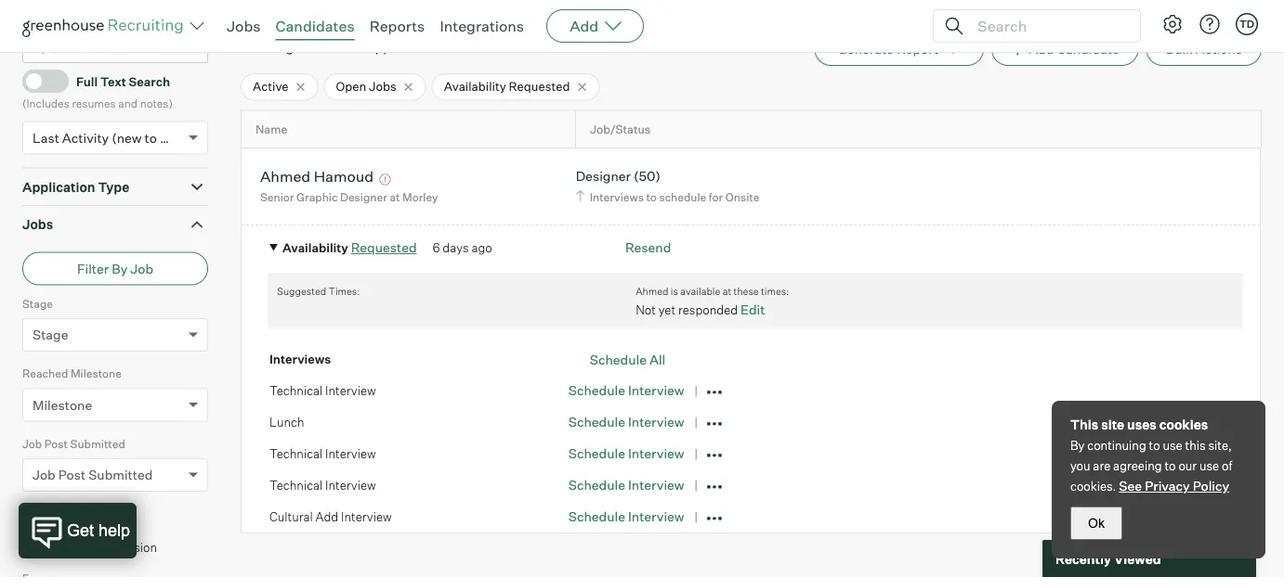 Task type: locate. For each thing, give the bounding box(es) containing it.
interviews inside designer (50) interviews to schedule for onsite
[[590, 190, 644, 204]]

ok
[[1088, 517, 1105, 531]]

2 vertical spatial jobs
[[22, 217, 53, 233]]

ahmed up not
[[636, 285, 669, 297]]

0 vertical spatial at
[[390, 190, 400, 204]]

1 horizontal spatial requested
[[509, 79, 570, 94]]

times:
[[329, 285, 360, 297]]

edit
[[741, 302, 765, 318]]

interviews up lunch
[[269, 352, 331, 367]]

ahmed hamoud
[[260, 167, 374, 186]]

0 vertical spatial technical
[[269, 384, 323, 399]]

0 vertical spatial job post submitted
[[22, 437, 125, 451]]

0 vertical spatial post
[[44, 437, 68, 451]]

this
[[1185, 439, 1206, 453]]

technical up lunch
[[269, 384, 323, 399]]

1 vertical spatial at
[[723, 285, 731, 297]]

responded
[[678, 303, 738, 317]]

0 vertical spatial use
[[1163, 439, 1183, 453]]

continuing
[[1087, 439, 1146, 453]]

0 horizontal spatial jobs
[[22, 217, 53, 233]]

to down (50)
[[646, 190, 657, 204]]

configure image
[[1161, 13, 1184, 35]]

designer down ahmed hamoud has been in onsite for more than 21 days 'image'
[[340, 190, 387, 204]]

interviews to schedule for onsite link
[[573, 188, 764, 206]]

candidates
[[276, 17, 355, 35]]

filter by job
[[77, 261, 153, 277]]

1 technical from the top
[[269, 384, 323, 399]]

0 vertical spatial interviews
[[590, 190, 644, 204]]

schedule for fifth the "schedule interview" link from the bottom of the page
[[568, 383, 625, 399]]

reports
[[369, 17, 425, 35]]

5 schedule interview from the top
[[568, 509, 684, 526]]

add inside popup button
[[570, 17, 599, 35]]

1 vertical spatial technical
[[269, 447, 323, 462]]

0 vertical spatial submitted
[[70, 437, 125, 451]]

bulk actions link
[[1146, 33, 1262, 66]]

jobs right open
[[369, 79, 396, 94]]

availability down integrations link
[[444, 79, 506, 94]]

ahmed
[[260, 167, 310, 186], [636, 285, 669, 297]]

technical interview down lunch
[[269, 447, 376, 462]]

0 horizontal spatial designer
[[340, 190, 387, 204]]

at down ahmed hamoud has been in onsite for more than 21 days 'image'
[[390, 190, 400, 204]]

stage
[[22, 297, 53, 311], [33, 327, 68, 343]]

onsite
[[725, 190, 759, 204]]

ahmed up "senior"
[[260, 167, 310, 186]]

0 vertical spatial add
[[570, 17, 599, 35]]

1 schedule interview from the top
[[568, 383, 684, 399]]

0 horizontal spatial ahmed
[[260, 167, 310, 186]]

0 vertical spatial job
[[130, 261, 153, 277]]

0 vertical spatial by
[[112, 261, 128, 277]]

designer left (50)
[[576, 168, 631, 185]]

jobs down application
[[22, 217, 53, 233]]

1 vertical spatial job post submitted
[[33, 468, 153, 484]]

at
[[390, 190, 400, 204], [723, 285, 731, 297]]

see privacy policy
[[1119, 479, 1229, 495]]

0 horizontal spatial interviews
[[269, 352, 331, 367]]

resend
[[625, 240, 671, 256]]

0 horizontal spatial by
[[112, 261, 128, 277]]

1 vertical spatial jobs
[[369, 79, 396, 94]]

1 horizontal spatial by
[[1070, 439, 1085, 453]]

greenhouse recruiting image
[[22, 15, 190, 37]]

1 horizontal spatial interviews
[[590, 190, 644, 204]]

requested down add popup button
[[509, 79, 570, 94]]

technical interview up cultural add interview
[[269, 478, 376, 493]]

by inside by continuing to use this site, you are agreeing to our use of cookies.
[[1070, 439, 1085, 453]]

to down uses
[[1149, 439, 1160, 453]]

designer
[[576, 168, 631, 185], [340, 190, 387, 204]]

submitted down reached milestone element
[[70, 437, 125, 451]]

by up you
[[1070, 439, 1085, 453]]

1 horizontal spatial use
[[1199, 459, 1219, 474]]

milestone down stage element
[[70, 367, 122, 381]]

1 vertical spatial by
[[1070, 439, 1085, 453]]

1 vertical spatial technical interview
[[269, 447, 376, 462]]

ago
[[472, 241, 492, 256]]

applications
[[368, 39, 442, 55]]

2 vertical spatial technical
[[269, 478, 323, 493]]

job post submitted down reached milestone element
[[22, 437, 125, 451]]

technical up cultural
[[269, 478, 323, 493]]

search
[[129, 74, 170, 89]]

and
[[118, 96, 138, 110]]

4 schedule interview from the top
[[568, 478, 684, 494]]

ahmed for ahmed hamoud
[[260, 167, 310, 186]]

to left old)
[[145, 130, 157, 146]]

ahmed inside 'ahmed is available at these times: not yet responded edit'
[[636, 285, 669, 297]]

ahmed is available at these times: not yet responded edit
[[636, 285, 789, 318]]

sent
[[79, 508, 103, 523]]

post down reached
[[44, 437, 68, 451]]

job post submitted
[[22, 437, 125, 451], [33, 468, 153, 484]]

1 vertical spatial add
[[1029, 41, 1054, 57]]

2 technical from the top
[[269, 447, 323, 462]]

designer inside designer (50) interviews to schedule for onsite
[[576, 168, 631, 185]]

1 vertical spatial requested
[[351, 240, 417, 256]]

viewed
[[1114, 551, 1161, 567]]

2 technical interview from the top
[[269, 447, 376, 462]]

technical interview for fourth the "schedule interview" link from the top
[[269, 478, 376, 493]]

integrations
[[440, 17, 524, 35]]

add for add candidate
[[1029, 41, 1054, 57]]

application type
[[22, 179, 129, 195]]

showing 1 candidate applications
[[241, 39, 442, 55]]

last activity (new to old)
[[33, 130, 184, 146]]

1 horizontal spatial add
[[570, 17, 599, 35]]

1 vertical spatial ahmed
[[636, 285, 669, 297]]

job post submitted up sent
[[33, 468, 153, 484]]

bulk actions
[[1166, 41, 1242, 57]]

use left "of"
[[1199, 459, 1219, 474]]

availability up suggested times:
[[282, 241, 348, 256]]

3 technical from the top
[[269, 478, 323, 493]]

submitted
[[70, 437, 125, 451], [88, 468, 153, 484]]

milestone
[[70, 367, 122, 381], [33, 397, 92, 414]]

are
[[1093, 459, 1111, 474]]

schedule interview for fourth the "schedule interview" link from the top
[[568, 478, 684, 494]]

open
[[336, 79, 366, 94]]

edit link
[[741, 302, 765, 318]]

post up to be sent
[[58, 468, 86, 484]]

0 vertical spatial ahmed
[[260, 167, 310, 186]]

0 vertical spatial requested
[[509, 79, 570, 94]]

availability for availability requested
[[444, 79, 506, 94]]

1 horizontal spatial ahmed
[[636, 285, 669, 297]]

schedule for fourth the "schedule interview" link from the top
[[568, 478, 625, 494]]

2 schedule interview from the top
[[568, 415, 684, 431]]

1 horizontal spatial availability
[[444, 79, 506, 94]]

job/status
[[590, 122, 651, 137]]

cultural
[[269, 510, 313, 525]]

3 schedule interview from the top
[[568, 446, 684, 462]]

bulk
[[1166, 41, 1193, 57]]

post
[[44, 437, 68, 451], [58, 468, 86, 484]]

1 vertical spatial job
[[22, 437, 42, 451]]

add candidate
[[1029, 41, 1119, 57]]

jobs up showing
[[227, 17, 261, 35]]

interviews down (50)
[[590, 190, 644, 204]]

job inside button
[[130, 261, 153, 277]]

1 vertical spatial post
[[58, 468, 86, 484]]

1 horizontal spatial designer
[[576, 168, 631, 185]]

policy
[[1193, 479, 1229, 495]]

td
[[1239, 18, 1254, 30]]

1 horizontal spatial at
[[723, 285, 731, 297]]

requested
[[509, 79, 570, 94], [351, 240, 417, 256]]

by right filter
[[112, 261, 128, 277]]

3 schedule interview link from the top
[[568, 446, 684, 462]]

2 vertical spatial technical interview
[[269, 478, 376, 493]]

at inside 'ahmed is available at these times: not yet responded edit'
[[723, 285, 731, 297]]

schedule for 2nd the "schedule interview" link from the top of the page
[[568, 415, 625, 431]]

to inside designer (50) interviews to schedule for onsite
[[646, 190, 657, 204]]

ahmed hamoud link
[[260, 167, 374, 188]]

reached
[[22, 367, 68, 381]]

schedule
[[590, 352, 647, 368], [568, 383, 625, 399], [568, 415, 625, 431], [568, 446, 625, 462], [568, 478, 625, 494], [568, 509, 625, 526]]

requested left 6
[[351, 240, 417, 256]]

0 horizontal spatial availability
[[282, 241, 348, 256]]

at left 'these'
[[723, 285, 731, 297]]

interviews
[[590, 190, 644, 204], [269, 352, 331, 367]]

0 vertical spatial jobs
[[227, 17, 261, 35]]

filter
[[77, 261, 109, 277]]

by
[[112, 261, 128, 277], [1070, 439, 1085, 453]]

hamoud
[[314, 167, 374, 186]]

0 horizontal spatial at
[[390, 190, 400, 204]]

use left the this
[[1163, 439, 1183, 453]]

use
[[1163, 439, 1183, 453], [1199, 459, 1219, 474]]

2 vertical spatial add
[[315, 510, 338, 525]]

schedule interview for fifth the "schedule interview" link from the bottom of the page
[[568, 383, 684, 399]]

1 technical interview from the top
[[269, 384, 376, 399]]

schedule interview
[[568, 383, 684, 399], [568, 415, 684, 431], [568, 446, 684, 462], [568, 478, 684, 494], [568, 509, 684, 526]]

stage element
[[22, 295, 208, 365]]

3 technical interview from the top
[[269, 478, 376, 493]]

To be sent checkbox
[[26, 508, 38, 520]]

to be sent
[[46, 508, 103, 523]]

milestone down reached milestone
[[33, 397, 92, 414]]

0 vertical spatial designer
[[576, 168, 631, 185]]

technical interview up lunch
[[269, 384, 376, 399]]

add for add
[[570, 17, 599, 35]]

1 vertical spatial designer
[[340, 190, 387, 204]]

technical
[[269, 384, 323, 399], [269, 447, 323, 462], [269, 478, 323, 493]]

0 vertical spatial availability
[[444, 79, 506, 94]]

2 horizontal spatial add
[[1029, 41, 1054, 57]]

submitted up sent
[[88, 468, 153, 484]]

technical down lunch
[[269, 447, 323, 462]]

0 vertical spatial technical interview
[[269, 384, 376, 399]]

technical for third the "schedule interview" link from the top of the page
[[269, 447, 323, 462]]

cookies
[[1159, 417, 1208, 433]]

showing
[[241, 39, 294, 55]]

schedule interview for third the "schedule interview" link from the top of the page
[[568, 446, 684, 462]]

1 vertical spatial availability
[[282, 241, 348, 256]]



Task type: vqa. For each thing, say whether or not it's contained in the screenshot.
schedule
yes



Task type: describe. For each thing, give the bounding box(es) containing it.
td button
[[1236, 13, 1258, 35]]

is
[[671, 285, 678, 297]]

last activity (new to old) option
[[33, 130, 184, 146]]

1 vertical spatial interviews
[[269, 352, 331, 367]]

technical for fourth the "schedule interview" link from the top
[[269, 478, 323, 493]]

generate report
[[838, 41, 938, 57]]

times:
[[761, 285, 789, 297]]

0 horizontal spatial use
[[1163, 439, 1183, 453]]

generate
[[838, 41, 894, 57]]

4 schedule interview link from the top
[[568, 478, 684, 494]]

be
[[62, 508, 76, 523]]

requested button
[[351, 240, 417, 256]]

at for available
[[723, 285, 731, 297]]

cultural add interview
[[269, 510, 392, 525]]

1
[[296, 39, 302, 55]]

privacy
[[1145, 479, 1190, 495]]

application
[[22, 179, 95, 195]]

at for designer
[[390, 190, 400, 204]]

candidate reports are now available! apply filters and select "view in app" element
[[814, 33, 984, 66]]

Pending submission checkbox
[[26, 541, 38, 553]]

schedule for 1st the "schedule interview" link from the bottom
[[568, 509, 625, 526]]

by inside button
[[112, 261, 128, 277]]

morley
[[402, 190, 438, 204]]

reports link
[[369, 17, 425, 35]]

jobs link
[[227, 17, 261, 35]]

suggested times:
[[277, 285, 360, 297]]

by continuing to use this site, you are agreeing to our use of cookies.
[[1070, 439, 1232, 494]]

not
[[636, 303, 656, 317]]

6
[[432, 241, 440, 256]]

2 vertical spatial job
[[33, 468, 55, 484]]

resumes
[[72, 96, 116, 110]]

reached milestone
[[22, 367, 122, 381]]

schedule interview for 1st the "schedule interview" link from the bottom
[[568, 509, 684, 526]]

generate report button
[[814, 33, 984, 66]]

senior graphic designer at morley
[[260, 190, 438, 204]]

reached milestone element
[[22, 365, 208, 435]]

td button
[[1232, 9, 1262, 39]]

report
[[897, 41, 938, 57]]

2 schedule interview link from the top
[[568, 415, 684, 431]]

text
[[100, 74, 126, 89]]

filter by job button
[[22, 252, 208, 286]]

all
[[649, 352, 665, 368]]

notes)
[[140, 96, 173, 110]]

you
[[1070, 459, 1090, 474]]

schedule interview for 2nd the "schedule interview" link from the top of the page
[[568, 415, 684, 431]]

technical for fifth the "schedule interview" link from the bottom of the page
[[269, 384, 323, 399]]

0 horizontal spatial requested
[[351, 240, 417, 256]]

schedule for schedule all link
[[590, 352, 647, 368]]

checkmark image
[[31, 74, 45, 87]]

schedule for third the "schedule interview" link from the top of the page
[[568, 446, 625, 462]]

designer (50) interviews to schedule for onsite
[[576, 168, 759, 204]]

of
[[1222, 459, 1232, 474]]

job post submitted element
[[22, 435, 208, 506]]

1 vertical spatial milestone
[[33, 397, 92, 414]]

schedule all
[[590, 352, 665, 368]]

senior
[[260, 190, 294, 204]]

graphic
[[296, 190, 338, 204]]

1 schedule interview link from the top
[[568, 383, 684, 399]]

recently
[[1055, 551, 1111, 567]]

recently viewed
[[1055, 551, 1161, 567]]

to
[[46, 508, 60, 523]]

integrations link
[[440, 17, 524, 35]]

schedule all link
[[590, 352, 665, 368]]

Search candidates field
[[22, 33, 208, 63]]

schedule
[[659, 190, 706, 204]]

technical interview for fifth the "schedule interview" link from the bottom of the page
[[269, 384, 376, 399]]

ahmed hamoud has been in onsite for more than 21 days image
[[377, 174, 393, 186]]

name
[[256, 122, 287, 137]]

1 vertical spatial submitted
[[88, 468, 153, 484]]

our
[[1178, 459, 1197, 474]]

these
[[734, 285, 759, 297]]

add button
[[546, 9, 644, 43]]

ok button
[[1070, 507, 1122, 541]]

availability for availability
[[282, 241, 348, 256]]

actions
[[1196, 41, 1242, 57]]

yet
[[659, 303, 676, 317]]

5 schedule interview link from the top
[[568, 509, 684, 526]]

suggested
[[277, 285, 326, 297]]

active
[[253, 79, 288, 94]]

this
[[1070, 417, 1098, 433]]

1 vertical spatial stage
[[33, 327, 68, 343]]

(includes
[[22, 96, 69, 110]]

availability requested
[[444, 79, 570, 94]]

(new
[[112, 130, 142, 146]]

full
[[76, 74, 98, 89]]

Search text field
[[973, 13, 1123, 39]]

0 vertical spatial stage
[[22, 297, 53, 311]]

site,
[[1208, 439, 1232, 453]]

candidate
[[305, 39, 365, 55]]

technical interview for third the "schedule interview" link from the top of the page
[[269, 447, 376, 462]]

candidates link
[[276, 17, 355, 35]]

0 horizontal spatial add
[[315, 510, 338, 525]]

old)
[[160, 130, 184, 146]]

activity
[[62, 130, 109, 146]]

lunch
[[269, 415, 304, 430]]

site
[[1101, 417, 1124, 433]]

agreeing
[[1113, 459, 1162, 474]]

days
[[443, 241, 469, 256]]

1 horizontal spatial jobs
[[227, 17, 261, 35]]

2 horizontal spatial jobs
[[369, 79, 396, 94]]

available
[[680, 285, 720, 297]]

to left our
[[1165, 459, 1176, 474]]

0 vertical spatial milestone
[[70, 367, 122, 381]]

open jobs
[[336, 79, 396, 94]]

see privacy policy link
[[1119, 479, 1229, 495]]

ahmed for ahmed is available at these times: not yet responded edit
[[636, 285, 669, 297]]

add candidate link
[[991, 33, 1139, 66]]

1 vertical spatial use
[[1199, 459, 1219, 474]]

pending submission
[[46, 541, 157, 556]]

submission
[[94, 541, 157, 556]]

6 days ago
[[432, 241, 492, 256]]

last
[[33, 130, 59, 146]]

(50)
[[634, 168, 661, 185]]



